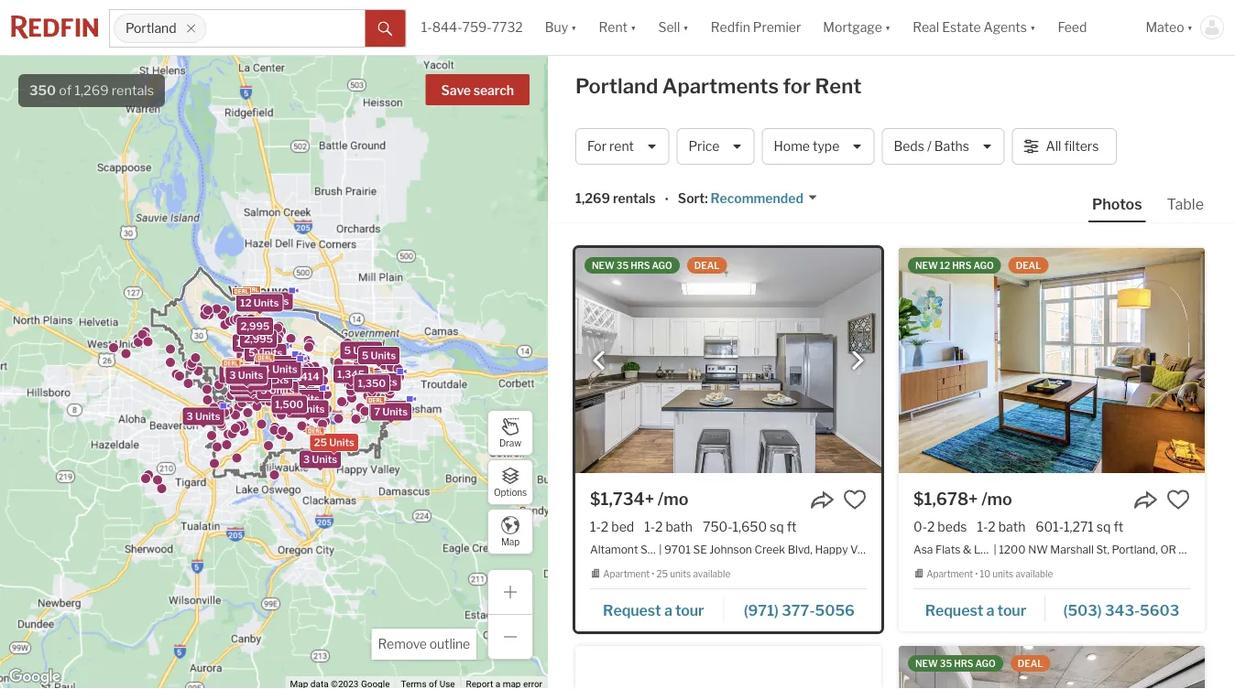 Task type: vqa. For each thing, say whether or not it's contained in the screenshot.
"Jose"
no



Task type: locate. For each thing, give the bounding box(es) containing it.
1 vertical spatial 11 units
[[238, 387, 276, 399]]

1,269 right of
[[74, 82, 109, 98]]

1,345
[[337, 369, 365, 381]]

1,500
[[275, 399, 303, 411]]

search
[[473, 83, 514, 98]]

available for $1,734+ /mo
[[693, 569, 730, 580]]

10
[[235, 367, 247, 379], [231, 368, 243, 380], [233, 371, 245, 383], [980, 569, 991, 580]]

sq up st,
[[1097, 519, 1111, 535]]

2 apartment from the left
[[926, 569, 973, 580]]

new for photo of 1510 sw alder st, portland, or 97205
[[915, 659, 938, 670]]

flats
[[935, 543, 961, 556]]

sell ▾ button
[[658, 0, 689, 55]]

redfin premier
[[711, 20, 801, 35]]

1 request a tour button from the left
[[590, 595, 724, 623]]

0 horizontal spatial request a tour
[[603, 602, 704, 620]]

1-2 bath up 'summit'
[[644, 519, 693, 535]]

0 vertical spatial 35
[[616, 260, 629, 271]]

350
[[29, 82, 56, 98]]

0 horizontal spatial 1-2 bath
[[644, 519, 693, 535]]

a
[[664, 602, 672, 620], [986, 602, 994, 620]]

tour down apartment • 10 units available
[[997, 602, 1026, 620]]

11 units up 18
[[236, 338, 274, 350]]

5 units
[[344, 345, 378, 357], [248, 347, 282, 359], [362, 350, 396, 362], [249, 351, 283, 363], [260, 385, 295, 397], [285, 393, 320, 405], [373, 404, 407, 416]]

2 request from the left
[[925, 602, 983, 620]]

5603
[[1140, 602, 1179, 620]]

asa
[[913, 543, 933, 556]]

buy ▾ button
[[534, 0, 588, 55]]

portland left the remove portland icon on the left of page
[[126, 21, 177, 36]]

6,850
[[223, 369, 253, 381]]

1-2 bath for $1,678+
[[977, 519, 1026, 535]]

mortgage ▾ button
[[812, 0, 902, 55]]

1 available from the left
[[693, 569, 730, 580]]

remove outline
[[378, 637, 470, 653]]

0 horizontal spatial 25
[[314, 437, 327, 449]]

request a tour button
[[590, 595, 724, 623], [913, 595, 1045, 623]]

1 horizontal spatial bath
[[998, 519, 1026, 535]]

valley,
[[850, 543, 883, 556]]

1 horizontal spatial 25
[[657, 569, 668, 580]]

1 vertical spatial 21
[[266, 368, 278, 380]]

bath up 9701
[[666, 519, 693, 535]]

1-2 bath
[[644, 519, 693, 535], [977, 519, 1026, 535]]

deal for photo of 1200 nw marshall st, portland, or 97209
[[1016, 260, 1041, 271]]

5 ▾ from the left
[[1030, 20, 1036, 35]]

0 horizontal spatial rent
[[599, 20, 628, 35]]

1 vertical spatial 12 units
[[250, 374, 289, 386]]

1,269 down for
[[575, 191, 610, 206]]

1 horizontal spatial or
[[1160, 543, 1176, 556]]

new for photo of 1200 nw marshall st, portland, or 97209
[[915, 260, 938, 271]]

21 right 18
[[266, 368, 278, 380]]

1 horizontal spatial a
[[986, 602, 994, 620]]

2 units from the left
[[992, 569, 1014, 580]]

hrs for photo of 1510 sw alder st, portland, or 97205
[[954, 659, 973, 670]]

tour down apartment • 25 units available
[[675, 602, 704, 620]]

price button
[[677, 128, 754, 165]]

7 units
[[374, 406, 408, 418]]

apartment down flats
[[926, 569, 973, 580]]

new 35 hrs ago
[[592, 260, 672, 271], [915, 659, 996, 670]]

apartment • 25 units available
[[603, 569, 730, 580]]

tour
[[675, 602, 704, 620], [997, 602, 1026, 620]]

1 1-2 bath from the left
[[644, 519, 693, 535]]

ago for photo of 1200 nw marshall st, portland, or 97209
[[973, 260, 994, 271]]

table
[[1167, 195, 1204, 213]]

0 horizontal spatial /mo
[[658, 489, 688, 509]]

▾ inside rent ▾ dropdown button
[[630, 20, 636, 35]]

1 vertical spatial 2 units
[[258, 382, 291, 394]]

1 horizontal spatial |
[[994, 543, 997, 556]]

ft for $1,678+ /mo
[[1114, 519, 1123, 535]]

/mo for $1,678+ /mo
[[981, 489, 1012, 509]]

25 down 1,414
[[314, 437, 327, 449]]

agents
[[984, 20, 1027, 35]]

▾ left sell
[[630, 20, 636, 35]]

rent right for
[[815, 74, 862, 98]]

1 horizontal spatial 35
[[940, 659, 952, 670]]

1 horizontal spatial rent
[[815, 74, 862, 98]]

▾ right mortgage
[[885, 20, 891, 35]]

• down lofts
[[975, 569, 978, 580]]

0 vertical spatial 12 units
[[240, 297, 279, 309]]

▾ right agents
[[1030, 20, 1036, 35]]

343-
[[1105, 602, 1140, 620]]

3 ▾ from the left
[[683, 20, 689, 35]]

0 horizontal spatial sq
[[770, 519, 784, 535]]

1,350
[[358, 378, 386, 390]]

0-
[[913, 519, 927, 535]]

42
[[233, 369, 246, 381]]

• for $1,678+
[[975, 569, 978, 580]]

sq for $1,678+ /mo
[[1097, 519, 1111, 535]]

2 vertical spatial 12
[[250, 374, 261, 386]]

1 horizontal spatial request a tour button
[[913, 595, 1045, 623]]

▾ for mortgage ▾
[[885, 20, 891, 35]]

1 horizontal spatial tour
[[997, 602, 1026, 620]]

/mo right $1,678+
[[981, 489, 1012, 509]]

available down the se
[[693, 569, 730, 580]]

home
[[774, 139, 810, 154]]

sell ▾ button
[[647, 0, 700, 55]]

sq for $1,734+ /mo
[[770, 519, 784, 535]]

a down apartment • 10 units available
[[986, 602, 994, 620]]

2 horizontal spatial •
[[975, 569, 978, 580]]

rentals down for rent 'button'
[[613, 191, 656, 206]]

1 a from the left
[[664, 602, 672, 620]]

1 horizontal spatial request
[[925, 602, 983, 620]]

1 horizontal spatial sq
[[1097, 519, 1111, 535]]

1 horizontal spatial request a tour
[[925, 602, 1026, 620]]

save
[[441, 83, 471, 98]]

1 vertical spatial 35
[[940, 659, 952, 670]]

21 up 16 units
[[250, 296, 262, 308]]

request a tour button down apartment • 25 units available
[[590, 595, 724, 623]]

0 horizontal spatial available
[[693, 569, 730, 580]]

3
[[258, 359, 265, 371], [229, 369, 236, 381], [270, 392, 276, 403], [186, 411, 193, 423], [303, 454, 310, 466]]

google image
[[5, 666, 65, 690]]

4
[[263, 364, 270, 376], [363, 376, 370, 388], [285, 391, 292, 403], [291, 403, 297, 415]]

▾ for rent ▾
[[630, 20, 636, 35]]

• left sort
[[665, 192, 669, 208]]

/mo up 9701
[[658, 489, 688, 509]]

None search field
[[207, 10, 365, 47]]

for rent
[[587, 139, 634, 154]]

remove portland image
[[185, 23, 196, 34]]

map region
[[0, 0, 716, 690]]

0 vertical spatial rentals
[[112, 82, 154, 98]]

1 request from the left
[[603, 602, 661, 620]]

1 apartment from the left
[[603, 569, 650, 580]]

1 vertical spatial portland
[[575, 74, 658, 98]]

outline
[[430, 637, 470, 653]]

0 horizontal spatial apartment
[[603, 569, 650, 580]]

1 vertical spatial 25
[[657, 569, 668, 580]]

redfin
[[711, 20, 750, 35]]

1 vertical spatial new 35 hrs ago
[[915, 659, 996, 670]]

▾ right sell
[[683, 20, 689, 35]]

0 vertical spatial 1,269
[[74, 82, 109, 98]]

1 horizontal spatial units
[[992, 569, 1014, 580]]

1 horizontal spatial 1-2 bath
[[977, 519, 1026, 535]]

beds
[[894, 139, 924, 154]]

1 sq from the left
[[770, 519, 784, 535]]

rentals right of
[[112, 82, 154, 98]]

apartment
[[603, 569, 650, 580], [926, 569, 973, 580]]

844-
[[432, 20, 462, 35]]

4 ▾ from the left
[[885, 20, 891, 35]]

▾ inside buy ▾ dropdown button
[[571, 20, 577, 35]]

1,269
[[74, 82, 109, 98], [575, 191, 610, 206]]

0 vertical spatial 25
[[314, 437, 327, 449]]

1 horizontal spatial portland
[[575, 74, 658, 98]]

bath up 1200 at the bottom
[[998, 519, 1026, 535]]

21 units
[[250, 296, 289, 308], [266, 368, 305, 380]]

price
[[688, 139, 720, 154]]

portland down rent ▾ button
[[575, 74, 658, 98]]

feed
[[1058, 20, 1087, 35]]

2 /mo from the left
[[981, 489, 1012, 509]]

or right valley,
[[885, 543, 901, 556]]

sq up "creek"
[[770, 519, 784, 535]]

0 horizontal spatial 35
[[616, 260, 629, 271]]

available for $1,678+ /mo
[[1016, 569, 1053, 580]]

1 tour from the left
[[675, 602, 704, 620]]

ft
[[787, 519, 797, 535], [1114, 519, 1123, 535]]

portland for portland apartments for rent
[[575, 74, 658, 98]]

bath
[[666, 519, 693, 535], [998, 519, 1026, 535]]

2 bath from the left
[[998, 519, 1026, 535]]

2 a from the left
[[986, 602, 994, 620]]

0 horizontal spatial portland
[[126, 21, 177, 36]]

0 horizontal spatial ft
[[787, 519, 797, 535]]

or left 97209
[[1160, 543, 1176, 556]]

▾ inside real estate agents ▾ link
[[1030, 20, 1036, 35]]

request
[[603, 602, 661, 620], [925, 602, 983, 620]]

apartment • 10 units available
[[926, 569, 1053, 580]]

/mo
[[658, 489, 688, 509], [981, 489, 1012, 509]]

0 vertical spatial 21
[[250, 296, 262, 308]]

▾
[[571, 20, 577, 35], [630, 20, 636, 35], [683, 20, 689, 35], [885, 20, 891, 35], [1030, 20, 1036, 35], [1187, 20, 1193, 35]]

1 units from the left
[[670, 569, 691, 580]]

a down apartment • 25 units available
[[664, 602, 672, 620]]

draw button
[[487, 410, 533, 456]]

request a tour down apartment • 25 units available
[[603, 602, 704, 620]]

0 vertical spatial portland
[[126, 21, 177, 36]]

1 | from the left
[[659, 543, 662, 556]]

21 units right 18
[[266, 368, 305, 380]]

0 horizontal spatial a
[[664, 602, 672, 620]]

1 bath from the left
[[666, 519, 693, 535]]

mortgage ▾
[[823, 20, 891, 35]]

1 vertical spatial rentals
[[613, 191, 656, 206]]

50 units
[[231, 375, 272, 387]]

ft up | 9701 se johnson creek blvd, happy valley, or 97086
[[787, 519, 797, 535]]

0 horizontal spatial rentals
[[112, 82, 154, 98]]

2 request a tour from the left
[[925, 602, 1026, 620]]

0 vertical spatial 2 units
[[232, 370, 266, 382]]

$1,734+ /mo
[[590, 489, 688, 509]]

2 available from the left
[[1016, 569, 1053, 580]]

750-
[[703, 519, 733, 535]]

rent right the buy ▾
[[599, 20, 628, 35]]

6 ▾ from the left
[[1187, 20, 1193, 35]]

601-
[[1036, 519, 1064, 535]]

• for $1,734+
[[652, 569, 655, 580]]

request for $1,734+
[[603, 602, 661, 620]]

1 ft from the left
[[787, 519, 797, 535]]

2 1-2 bath from the left
[[977, 519, 1026, 535]]

11 units
[[236, 338, 274, 350], [238, 387, 276, 399]]

ft for $1,734+ /mo
[[787, 519, 797, 535]]

favorite button image
[[1166, 488, 1190, 512]]

available
[[693, 569, 730, 580], [1016, 569, 1053, 580]]

8
[[260, 373, 266, 384]]

1 request a tour from the left
[[603, 602, 704, 620]]

0 horizontal spatial tour
[[675, 602, 704, 620]]

beds / baths
[[894, 139, 969, 154]]

apartment down altamont summit
[[603, 569, 650, 580]]

bath for $1,678+ /mo
[[998, 519, 1026, 535]]

request a tour button down apartment • 10 units available
[[913, 595, 1045, 623]]

1 horizontal spatial /mo
[[981, 489, 1012, 509]]

1 horizontal spatial rentals
[[613, 191, 656, 206]]

0 vertical spatial rent
[[599, 20, 628, 35]]

ft up "portland,"
[[1114, 519, 1123, 535]]

2 tour from the left
[[997, 602, 1026, 620]]

1 ▾ from the left
[[571, 20, 577, 35]]

0 horizontal spatial or
[[885, 543, 901, 556]]

deal for photo of 1510 sw alder st, portland, or 97205
[[1018, 659, 1043, 670]]

0 vertical spatial 11
[[236, 338, 246, 350]]

1-2 bath for $1,734+
[[644, 519, 693, 535]]

11 units down 8
[[238, 387, 276, 399]]

1 vertical spatial 11
[[238, 387, 248, 399]]

0 horizontal spatial new 35 hrs ago
[[592, 260, 672, 271]]

• down 'summit'
[[652, 569, 655, 580]]

| left 1200 at the bottom
[[994, 543, 997, 556]]

1 horizontal spatial new 35 hrs ago
[[915, 659, 996, 670]]

0 horizontal spatial •
[[652, 569, 655, 580]]

/mo for $1,734+ /mo
[[658, 489, 688, 509]]

31
[[236, 382, 247, 394]]

request a tour for $1,678+
[[925, 602, 1026, 620]]

▾ for buy ▾
[[571, 20, 577, 35]]

▾ right mateo
[[1187, 20, 1193, 35]]

units down 1200 at the bottom
[[992, 569, 1014, 580]]

1-2 bath up 1200 at the bottom
[[977, 519, 1026, 535]]

favorite button image
[[843, 488, 867, 512]]

0 horizontal spatial request a tour button
[[590, 595, 724, 623]]

0 horizontal spatial 13
[[232, 377, 243, 389]]

remove
[[378, 637, 427, 653]]

2 ▾ from the left
[[630, 20, 636, 35]]

2 sq from the left
[[1097, 519, 1111, 535]]

21 units up 16 units
[[250, 296, 289, 308]]

previous button image
[[590, 352, 608, 370]]

1200
[[999, 543, 1026, 556]]

photo of 9701 se johnson creek blvd, happy valley, or 97086 image
[[575, 248, 881, 474]]

2 ft from the left
[[1114, 519, 1123, 535]]

redfin premier button
[[700, 0, 812, 55]]

35
[[616, 260, 629, 271], [940, 659, 952, 670]]

| left 9701
[[659, 543, 662, 556]]

1 horizontal spatial apartment
[[926, 569, 973, 580]]

units down 9701
[[670, 569, 691, 580]]

12 units
[[240, 297, 279, 309], [250, 374, 289, 386]]

2 request a tour button from the left
[[913, 595, 1045, 623]]

1 horizontal spatial 1,269
[[575, 191, 610, 206]]

save search
[[441, 83, 514, 98]]

0 horizontal spatial 1,269
[[74, 82, 109, 98]]

hrs
[[631, 260, 650, 271], [952, 260, 972, 271], [954, 659, 973, 670]]

0 horizontal spatial bath
[[666, 519, 693, 535]]

0 horizontal spatial request
[[603, 602, 661, 620]]

▾ for mateo ▾
[[1187, 20, 1193, 35]]

▾ right the buy
[[571, 20, 577, 35]]

1-2 bed
[[590, 519, 634, 535]]

1,414
[[293, 371, 319, 383]]

1 horizontal spatial •
[[665, 192, 669, 208]]

request a tour button for $1,734+
[[590, 595, 724, 623]]

portland for portland
[[126, 21, 177, 36]]

request down apartment • 25 units available
[[603, 602, 661, 620]]

1 /mo from the left
[[658, 489, 688, 509]]

0 horizontal spatial |
[[659, 543, 662, 556]]

▾ inside sell ▾ dropdown button
[[683, 20, 689, 35]]

rent ▾ button
[[599, 0, 636, 55]]

1 vertical spatial 1,269
[[575, 191, 610, 206]]

mortgage ▾ button
[[823, 0, 891, 55]]

sell ▾
[[658, 20, 689, 35]]

request down apartment • 10 units available
[[925, 602, 983, 620]]

units for $1,734+ /mo
[[670, 569, 691, 580]]

25 down 'summit'
[[657, 569, 668, 580]]

beds / baths button
[[882, 128, 1005, 165]]

1,269 rentals •
[[575, 191, 669, 208]]

request a tour down apartment • 10 units available
[[925, 602, 1026, 620]]

1-844-759-7732 link
[[421, 20, 523, 35]]

1 horizontal spatial ft
[[1114, 519, 1123, 535]]

1 horizontal spatial 21
[[266, 368, 278, 380]]

▾ inside mortgage ▾ dropdown button
[[885, 20, 891, 35]]

ago for photo of 1510 sw alder st, portland, or 97205
[[975, 659, 996, 670]]

0 horizontal spatial units
[[670, 569, 691, 580]]

▾ for sell ▾
[[683, 20, 689, 35]]

1 horizontal spatial available
[[1016, 569, 1053, 580]]

available down nw
[[1016, 569, 1053, 580]]



Task type: describe. For each thing, give the bounding box(es) containing it.
601-1,271 sq ft
[[1036, 519, 1123, 535]]

type
[[813, 139, 840, 154]]

photo of 1510 sw alder st, portland, or 97205 image
[[899, 647, 1205, 690]]

sort
[[678, 191, 705, 206]]

se
[[693, 543, 707, 556]]

750-1,650 sq ft
[[703, 519, 797, 535]]

• inside 1,269 rentals •
[[665, 192, 669, 208]]

9701
[[664, 543, 691, 556]]

rentals inside 1,269 rentals •
[[613, 191, 656, 206]]

$1,734+
[[590, 489, 654, 509]]

options
[[494, 488, 527, 499]]

25 units
[[314, 437, 354, 449]]

units for $1,678+ /mo
[[992, 569, 1014, 580]]

1,269 inside 1,269 rentals •
[[575, 191, 610, 206]]

0 vertical spatial 12
[[940, 260, 950, 271]]

31 units
[[236, 382, 275, 394]]

favorite button checkbox
[[1166, 488, 1190, 512]]

home type button
[[762, 128, 874, 165]]

rent ▾
[[599, 20, 636, 35]]

real
[[913, 20, 939, 35]]

1- up lofts
[[977, 519, 988, 535]]

759-
[[462, 20, 492, 35]]

1-844-759-7732
[[421, 20, 523, 35]]

st,
[[1096, 543, 1110, 556]]

real estate agents ▾
[[913, 20, 1036, 35]]

1 horizontal spatial 13
[[249, 367, 261, 379]]

bath for $1,734+ /mo
[[666, 519, 693, 535]]

for rent button
[[575, 128, 669, 165]]

request a tour for $1,734+
[[603, 602, 704, 620]]

all
[[1046, 139, 1061, 154]]

apartment for $1,678+
[[926, 569, 973, 580]]

(971)
[[744, 602, 779, 620]]

hrs for photo of 1200 nw marshall st, portland, or 97209
[[952, 260, 972, 271]]

lofts
[[974, 543, 1001, 556]]

mateo ▾
[[1146, 20, 1193, 35]]

photos
[[1092, 195, 1142, 213]]

16 units
[[240, 348, 279, 360]]

filters
[[1064, 139, 1099, 154]]

request a tour button for $1,678+
[[913, 595, 1045, 623]]

2 or from the left
[[1160, 543, 1176, 556]]

blvd,
[[788, 543, 813, 556]]

home type
[[774, 139, 840, 154]]

submit search image
[[378, 22, 393, 36]]

for
[[783, 74, 811, 98]]

9 units
[[233, 376, 268, 388]]

1- left bed
[[590, 519, 601, 535]]

&
[[963, 543, 972, 556]]

(503) 343-5603
[[1063, 602, 1179, 620]]

remove outline button
[[372, 629, 476, 661]]

mateo
[[1146, 20, 1184, 35]]

0 vertical spatial new 35 hrs ago
[[592, 260, 672, 271]]

0 vertical spatial 11 units
[[236, 338, 274, 350]]

sort :
[[678, 191, 708, 206]]

25 inside map region
[[314, 437, 327, 449]]

tour for $1,678+ /mo
[[997, 602, 1026, 620]]

2,695
[[350, 375, 379, 387]]

1- right submit search image
[[421, 20, 432, 35]]

happy
[[815, 543, 848, 556]]

1 vertical spatial 12
[[240, 297, 251, 309]]

nw
[[1028, 543, 1048, 556]]

1 or from the left
[[885, 543, 901, 556]]

0 horizontal spatial 21
[[250, 296, 262, 308]]

apartment for $1,734+
[[603, 569, 650, 580]]

1 vertical spatial rent
[[815, 74, 862, 98]]

(503) 343-5603 link
[[1045, 593, 1190, 625]]

next button image
[[848, 352, 867, 370]]

map button
[[487, 509, 533, 555]]

350 of 1,269 rentals
[[29, 82, 154, 98]]

summit
[[641, 543, 681, 556]]

(503)
[[1063, 602, 1102, 620]]

altamont summit
[[590, 543, 681, 556]]

7
[[374, 406, 380, 418]]

asa flats & lofts | 1200 nw marshall st, portland, or 97209
[[913, 543, 1214, 556]]

estate
[[942, 20, 981, 35]]

request for $1,678+
[[925, 602, 983, 620]]

(971) 377-5056 link
[[724, 593, 867, 625]]

recommended
[[711, 191, 803, 206]]

marshall
[[1050, 543, 1094, 556]]

tour for $1,734+ /mo
[[675, 602, 704, 620]]

7732
[[492, 20, 523, 35]]

draw
[[499, 438, 521, 449]]

1,271
[[1064, 519, 1094, 535]]

rent inside dropdown button
[[599, 20, 628, 35]]

all filters
[[1046, 139, 1099, 154]]

97209
[[1179, 543, 1214, 556]]

beds
[[938, 519, 967, 535]]

real estate agents ▾ link
[[913, 0, 1036, 55]]

premier
[[753, 20, 801, 35]]

a for $1,678+
[[986, 602, 994, 620]]

apartments
[[662, 74, 779, 98]]

for
[[587, 139, 607, 154]]

42 units
[[233, 369, 274, 381]]

mortgage
[[823, 20, 882, 35]]

1- up 'summit'
[[644, 519, 655, 535]]

2 | from the left
[[994, 543, 997, 556]]

portland apartments for rent
[[575, 74, 862, 98]]

0 vertical spatial 21 units
[[250, 296, 289, 308]]

9
[[233, 376, 240, 388]]

rent
[[609, 139, 634, 154]]

1,650
[[733, 519, 767, 535]]

options button
[[487, 460, 533, 506]]

recommended button
[[708, 190, 818, 208]]

map
[[501, 537, 520, 548]]

favorite button checkbox
[[843, 488, 867, 512]]

1,900
[[233, 371, 261, 383]]

/
[[927, 139, 932, 154]]

1 vertical spatial 21 units
[[266, 368, 305, 380]]

1,695
[[233, 377, 261, 389]]

photo of 1200 nw marshall st, portland, or 97209 image
[[899, 248, 1205, 474]]

97086
[[903, 543, 939, 556]]

buy ▾
[[545, 20, 577, 35]]

a for $1,734+
[[664, 602, 672, 620]]

8 units
[[260, 373, 294, 384]]

portland,
[[1112, 543, 1158, 556]]

creek
[[754, 543, 785, 556]]

0-2 beds
[[913, 519, 967, 535]]

save search button
[[426, 74, 530, 105]]

18 units
[[252, 368, 291, 379]]

buy ▾ button
[[545, 0, 577, 55]]



